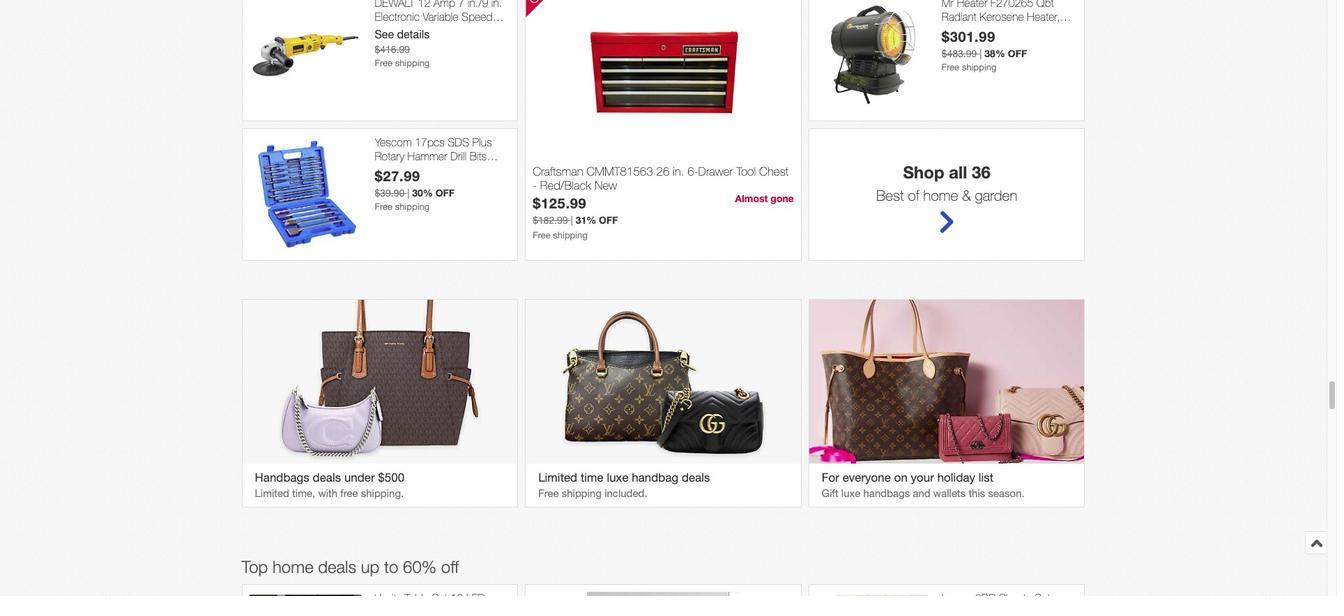 Task type: vqa. For each thing, say whether or not it's contained in the screenshot.
| associated with $27.99
yes



Task type: locate. For each thing, give the bounding box(es) containing it.
shipping down 31%
[[553, 230, 588, 241]]

1 vertical spatial limited
[[255, 488, 289, 500]]

| for $301.99
[[980, 48, 982, 59]]

7
[[458, 0, 465, 9]]

in.
[[491, 0, 502, 9], [673, 164, 684, 178]]

speed
[[462, 10, 493, 23]]

yescom 17pcs sds plus rotary hammer drill bits chisel concrete masonry hole tool link
[[375, 136, 511, 189]]

0 horizontal spatial tool
[[399, 176, 418, 189]]

1 vertical spatial home
[[273, 557, 314, 577]]

handbag
[[632, 471, 679, 485]]

shipping down 30%
[[395, 201, 430, 212]]

f270265
[[991, 0, 1034, 9]]

off
[[1008, 47, 1027, 59], [436, 187, 455, 199], [599, 214, 618, 226], [441, 557, 459, 577]]

1 vertical spatial luxe
[[841, 488, 861, 500]]

dewalt
[[375, 0, 415, 9]]

off right 30%
[[436, 187, 455, 199]]

qbt
[[1037, 0, 1054, 9]]

$500
[[378, 471, 405, 485]]

shipping inside limited time luxe handbag deals free shipping included.
[[562, 488, 602, 500]]

0 vertical spatial in.
[[491, 0, 502, 9]]

tool inside craftsman cmmt81563 26 in. 6-drawer tool chest - red/black new $125.99 $182.99 | 31% off free shipping
[[736, 164, 756, 178]]

2 vertical spatial |
[[571, 215, 573, 226]]

2 horizontal spatial new
[[998, 24, 1019, 36]]

1 horizontal spatial luxe
[[841, 488, 861, 500]]

this
[[969, 488, 985, 500]]

dwp849
[[414, 24, 456, 36]]

cmmt81563
[[587, 164, 653, 178]]

limited left time
[[538, 471, 577, 485]]

0 horizontal spatial in.
[[491, 0, 502, 9]]

1 horizontal spatial in.
[[673, 164, 684, 178]]

off right 60%
[[441, 557, 459, 577]]

0 horizontal spatial home
[[273, 557, 314, 577]]

handbags
[[255, 471, 309, 485]]

luxe up included.
[[607, 471, 629, 485]]

free for $301.99
[[942, 62, 960, 72]]

shipping inside $27.99 $39.90 | 30% off free shipping
[[395, 201, 430, 212]]

free inside $27.99 $39.90 | 30% off free shipping
[[375, 201, 393, 212]]

tool
[[736, 164, 756, 178], [399, 176, 418, 189]]

see
[[375, 28, 394, 40]]

1 horizontal spatial limited
[[538, 471, 577, 485]]

free inside $301.99 $483.99 | 38% off free shipping
[[942, 62, 960, 72]]

polisher
[[375, 24, 411, 36]]

included.
[[605, 488, 647, 500]]

chisel
[[375, 163, 403, 176]]

home right top
[[273, 557, 314, 577]]

30%
[[412, 187, 433, 199]]

new inside mr heater f270265 qbt radiant kerosene heater, 70,000 btu new
[[998, 24, 1019, 36]]

luxe right gift
[[841, 488, 861, 500]]

limited down handbags
[[255, 488, 289, 500]]

shipping inside $301.99 $483.99 | 38% off free shipping
[[962, 62, 997, 72]]

new inside craftsman cmmt81563 26 in. 6-drawer tool chest - red/black new $125.99 $182.99 | 31% off free shipping
[[595, 179, 617, 193]]

new down 'kerosene'
[[998, 24, 1019, 36]]

$125.99
[[533, 195, 587, 211]]

shipping.
[[361, 488, 404, 500]]

70,000
[[942, 24, 976, 36]]

in. left 6-
[[673, 164, 684, 178]]

1 horizontal spatial new
[[595, 179, 617, 193]]

free
[[340, 488, 358, 500]]

| left 31%
[[571, 215, 573, 226]]

1 horizontal spatial home
[[924, 187, 958, 204]]

0 horizontal spatial limited
[[255, 488, 289, 500]]

free inside limited time luxe handbag deals free shipping included.
[[538, 488, 559, 500]]

craftsman cmmt81563 26 in. 6-drawer tool chest - red/black new $125.99 $182.99 | 31% off free shipping
[[533, 164, 789, 241]]

-
[[533, 179, 537, 193]]

in. right in./9
[[491, 0, 502, 9]]

shipping down time
[[562, 488, 602, 500]]

2 horizontal spatial |
[[980, 48, 982, 59]]

plus
[[472, 136, 492, 149]]

to
[[384, 557, 398, 577]]

home left &
[[924, 187, 958, 204]]

new down 'speed'
[[459, 24, 481, 36]]

drawer
[[698, 164, 733, 178]]

hammer
[[408, 150, 447, 162]]

with
[[318, 488, 338, 500]]

shipping inside craftsman cmmt81563 26 in. 6-drawer tool chest - red/black new $125.99 $182.99 | 31% off free shipping
[[553, 230, 588, 241]]

|
[[980, 48, 982, 59], [407, 187, 410, 199], [571, 215, 573, 226]]

free for limited
[[538, 488, 559, 500]]

deals up with
[[313, 471, 341, 485]]

0 vertical spatial |
[[980, 48, 982, 59]]

1 horizontal spatial |
[[571, 215, 573, 226]]

sds
[[448, 136, 469, 149]]

new down cmmt81563
[[595, 179, 617, 193]]

0 vertical spatial limited
[[538, 471, 577, 485]]

amp
[[434, 0, 455, 9]]

for everyone on your holiday list gift luxe handbags and wallets this season.
[[822, 471, 1025, 500]]

| inside $27.99 $39.90 | 30% off free shipping
[[407, 187, 410, 199]]

| for $27.99
[[407, 187, 410, 199]]

off inside craftsman cmmt81563 26 in. 6-drawer tool chest - red/black new $125.99 $182.99 | 31% off free shipping
[[599, 214, 618, 226]]

deals inside handbags deals under $500 limited time, with free shipping.
[[313, 471, 341, 485]]

limited
[[538, 471, 577, 485], [255, 488, 289, 500]]

off right 31%
[[599, 214, 618, 226]]

0 vertical spatial home
[[924, 187, 958, 204]]

up
[[361, 557, 380, 577]]

new inside dewalt 12 amp 7 in./9 in. electronic variable speed polisher dwp849 new
[[459, 24, 481, 36]]

tool up almost
[[736, 164, 756, 178]]

1 vertical spatial |
[[407, 187, 410, 199]]

0 horizontal spatial luxe
[[607, 471, 629, 485]]

for
[[822, 471, 839, 485]]

shipping down 38%
[[962, 62, 997, 72]]

almost gone
[[735, 193, 794, 205]]

0 horizontal spatial |
[[407, 187, 410, 199]]

gift
[[822, 488, 839, 500]]

$301.99 $483.99 | 38% off free shipping
[[942, 28, 1027, 72]]

| inside craftsman cmmt81563 26 in. 6-drawer tool chest - red/black new $125.99 $182.99 | 31% off free shipping
[[571, 215, 573, 226]]

drill
[[450, 150, 467, 162]]

1 horizontal spatial tool
[[736, 164, 756, 178]]

shipping for $27.99
[[395, 201, 430, 212]]

yescom 17pcs sds plus rotary hammer drill bits chisel concrete masonry hole tool
[[375, 136, 492, 189]]

free
[[375, 58, 393, 68], [942, 62, 960, 72], [375, 201, 393, 212], [533, 230, 551, 241], [538, 488, 559, 500]]

off right 38%
[[1008, 47, 1027, 59]]

under
[[344, 471, 375, 485]]

deals right handbag
[[682, 471, 710, 485]]

heater,
[[1027, 10, 1060, 23]]

best
[[876, 187, 904, 204]]

| inside $301.99 $483.99 | 38% off free shipping
[[980, 48, 982, 59]]

tool right the hole
[[399, 176, 418, 189]]

0 horizontal spatial new
[[459, 24, 481, 36]]

0 vertical spatial luxe
[[607, 471, 629, 485]]

off inside $301.99 $483.99 | 38% off free shipping
[[1008, 47, 1027, 59]]

shipping down $416.99
[[395, 58, 430, 68]]

top
[[242, 557, 268, 577]]

tool inside the yescom 17pcs sds plus rotary hammer drill bits chisel concrete masonry hole tool
[[399, 176, 418, 189]]

deals
[[313, 471, 341, 485], [682, 471, 710, 485], [318, 557, 356, 577]]

| left 30%
[[407, 187, 410, 199]]

garden
[[975, 187, 1018, 204]]

| left 38%
[[980, 48, 982, 59]]

1 vertical spatial in.
[[673, 164, 684, 178]]

$483.99
[[942, 48, 977, 59]]

luxe
[[607, 471, 629, 485], [841, 488, 861, 500]]



Task type: describe. For each thing, give the bounding box(es) containing it.
38%
[[985, 47, 1005, 59]]

kerosene
[[980, 10, 1024, 23]]

shipping for $301.99
[[962, 62, 997, 72]]

free for $27.99
[[375, 201, 393, 212]]

mr heater f270265 qbt radiant kerosene heater, 70,000 btu new
[[942, 0, 1060, 36]]

shop
[[903, 163, 945, 182]]

shipping inside see details $416.99 free shipping
[[395, 58, 430, 68]]

$27.99
[[375, 167, 420, 184]]

almost
[[735, 193, 768, 205]]

off inside $27.99 $39.90 | 30% off free shipping
[[436, 187, 455, 199]]

$27.99 $39.90 | 30% off free shipping
[[375, 167, 455, 212]]

of
[[908, 187, 920, 204]]

&
[[962, 187, 971, 204]]

top home deals up to 60% off
[[242, 557, 459, 577]]

red/black
[[540, 179, 591, 193]]

hole
[[375, 176, 396, 189]]

list
[[979, 471, 994, 485]]

shop all 36 best of home & garden
[[876, 163, 1018, 204]]

6-
[[688, 164, 698, 178]]

concrete
[[406, 163, 449, 176]]

luxe inside the for everyone on your holiday list gift luxe handbags and wallets this season.
[[841, 488, 861, 500]]

craftsman cmmt81563 26 in. 6-drawer tool chest - red/black new link
[[533, 164, 794, 195]]

mr
[[942, 0, 954, 9]]

limited inside handbags deals under $500 limited time, with free shipping.
[[255, 488, 289, 500]]

all
[[949, 163, 967, 182]]

dewalt 12 amp 7 in./9 in. electronic variable speed polisher dwp849 new link
[[375, 0, 511, 36]]

$416.99
[[375, 44, 410, 55]]

36
[[972, 163, 991, 182]]

bits
[[470, 150, 487, 162]]

electronic
[[375, 10, 420, 23]]

btu
[[979, 24, 995, 36]]

wallets
[[934, 488, 966, 500]]

time,
[[292, 488, 315, 500]]

shipping for limited
[[562, 488, 602, 500]]

deals inside limited time luxe handbag deals free shipping included.
[[682, 471, 710, 485]]

deals left up
[[318, 557, 356, 577]]

60%
[[403, 557, 437, 577]]

in. inside craftsman cmmt81563 26 in. 6-drawer tool chest - red/black new $125.99 $182.99 | 31% off free shipping
[[673, 164, 684, 178]]

$39.90
[[375, 187, 405, 199]]

free inside see details $416.99 free shipping
[[375, 58, 393, 68]]

in. inside dewalt 12 amp 7 in./9 in. electronic variable speed polisher dwp849 new
[[491, 0, 502, 9]]

$301.99
[[942, 28, 996, 44]]

17pcs
[[415, 136, 445, 149]]

rotary
[[375, 150, 405, 162]]

radiant
[[942, 10, 977, 23]]

see details link
[[375, 28, 430, 40]]

dewalt 12 amp 7 in./9 in. electronic variable speed polisher dwp849 new
[[375, 0, 502, 36]]

season.
[[988, 488, 1025, 500]]

variable
[[423, 10, 459, 23]]

free inside craftsman cmmt81563 26 in. 6-drawer tool chest - red/black new $125.99 $182.99 | 31% off free shipping
[[533, 230, 551, 241]]

gone
[[771, 193, 794, 205]]

handbags
[[864, 488, 910, 500]]

yescom
[[375, 136, 412, 149]]

31%
[[576, 214, 596, 226]]

see details $416.99 free shipping
[[375, 28, 430, 68]]

12
[[418, 0, 430, 9]]

handbags deals under $500 limited time, with free shipping.
[[255, 471, 405, 500]]

details
[[397, 28, 430, 40]]

holiday
[[938, 471, 976, 485]]

chest
[[759, 164, 789, 178]]

everyone
[[843, 471, 891, 485]]

home inside shop all 36 best of home & garden
[[924, 187, 958, 204]]

on
[[894, 471, 908, 485]]

time
[[581, 471, 604, 485]]

your
[[911, 471, 934, 485]]

$182.99
[[533, 215, 568, 226]]

luxe inside limited time luxe handbag deals free shipping included.
[[607, 471, 629, 485]]

26
[[656, 164, 670, 178]]

and
[[913, 488, 931, 500]]

limited time luxe handbag deals free shipping included.
[[538, 471, 710, 500]]

in./9
[[468, 0, 488, 9]]

masonry
[[452, 163, 492, 176]]

heater
[[957, 0, 988, 9]]

mr heater f270265 qbt radiant kerosene heater, 70,000 btu new link
[[942, 0, 1078, 36]]

limited inside limited time luxe handbag deals free shipping included.
[[538, 471, 577, 485]]



